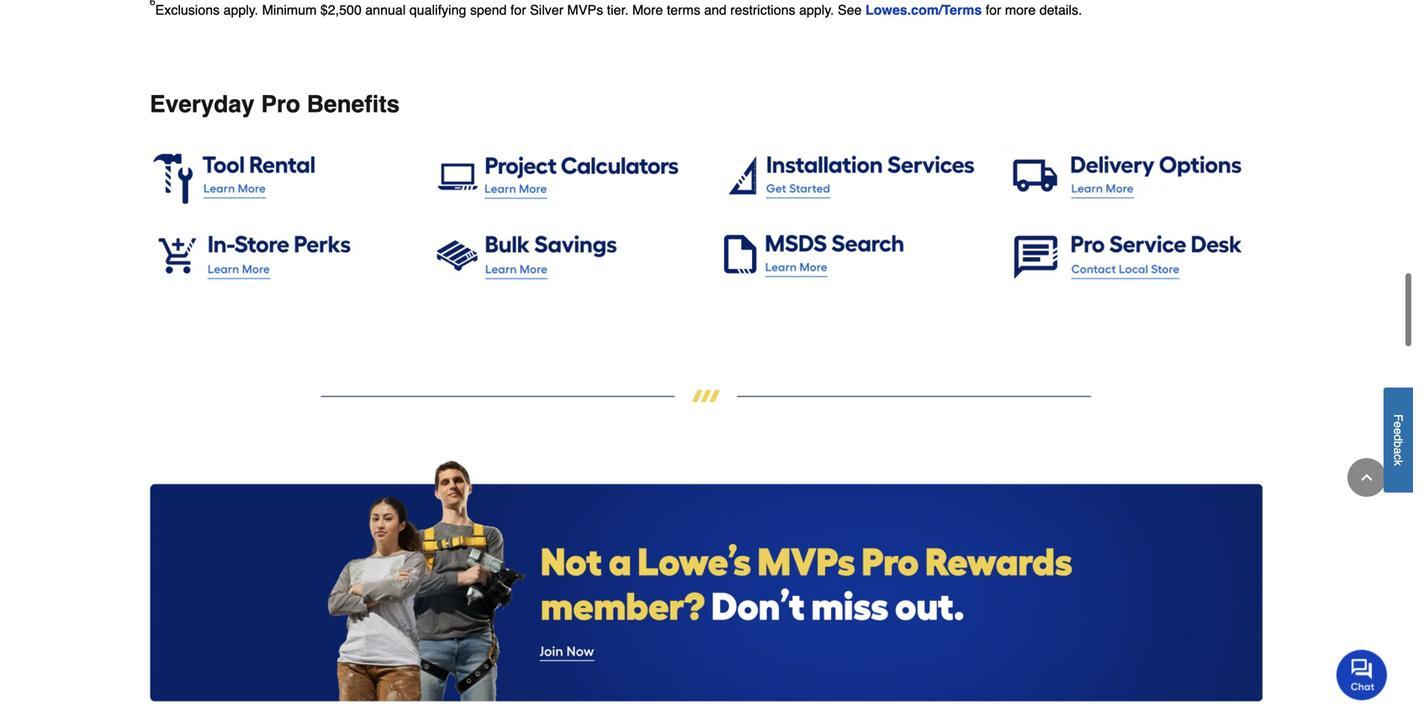 Task type: describe. For each thing, give the bounding box(es) containing it.
everyday
[[150, 91, 254, 118]]

$2,500
[[320, 2, 362, 18]]

tier.
[[607, 2, 629, 18]]

chat invite button image
[[1337, 649, 1388, 701]]

terms
[[667, 2, 700, 18]]

benefits
[[307, 91, 400, 118]]

not a lowe's m v ps pro rewards member? don't miss out. join now. image
[[150, 453, 1263, 702]]

hr image
[[150, 390, 1263, 402]]

silver
[[530, 2, 564, 18]]

c
[[1392, 455, 1405, 460]]

scroll to top element
[[1348, 458, 1386, 497]]

mvps
[[567, 2, 603, 18]]

a chat window icon. image
[[1004, 226, 1260, 286]]

lowes.com/terms
[[866, 2, 982, 18]]

2 apply. from the left
[[799, 2, 834, 18]]

more
[[632, 2, 663, 18]]

details.
[[1040, 2, 1082, 18]]

qualifying
[[409, 2, 466, 18]]

minimum
[[262, 2, 317, 18]]

everyday pro benefits
[[150, 91, 400, 118]]

a shipping pallet icon. image
[[437, 226, 693, 286]]

spend
[[470, 2, 507, 18]]

a hammer and wrench icon. image
[[153, 145, 410, 206]]

exclusions
[[155, 2, 220, 18]]

d
[[1392, 435, 1405, 441]]

and
[[704, 2, 727, 18]]

a shopping cart icon. image
[[153, 226, 410, 286]]



Task type: locate. For each thing, give the bounding box(es) containing it.
for
[[510, 2, 526, 18], [986, 2, 1001, 18]]

1 apply. from the left
[[223, 2, 258, 18]]

f
[[1392, 415, 1405, 422]]

exclusions apply. minimum $2,500 annual qualifying spend for silver mvps tier. more terms and restrictions apply. see lowes.com/terms for more details.
[[155, 2, 1082, 18]]

restrictions
[[730, 2, 795, 18]]

apply.
[[223, 2, 258, 18], [799, 2, 834, 18]]

a laptop computer icon. image
[[437, 145, 693, 206]]

1 e from the top
[[1392, 422, 1405, 428]]

1 for from the left
[[510, 2, 526, 18]]

e up d
[[1392, 422, 1405, 428]]

e up b
[[1392, 428, 1405, 435]]

2 for from the left
[[986, 2, 1001, 18]]

chevron up image
[[1358, 469, 1375, 486]]

a blue speed square icon. image
[[720, 145, 977, 206]]

annual
[[365, 2, 406, 18]]

f e e d b a c k button
[[1384, 388, 1413, 493]]

for left silver
[[510, 2, 526, 18]]

lowes.com/terms link
[[866, 2, 982, 18]]

0 horizontal spatial apply.
[[223, 2, 258, 18]]

pro
[[261, 91, 300, 118]]

f e e d b a c k
[[1392, 415, 1405, 466]]

0 horizontal spatial for
[[510, 2, 526, 18]]

see
[[838, 2, 862, 18]]

1 horizontal spatial apply.
[[799, 2, 834, 18]]

e
[[1392, 422, 1405, 428], [1392, 428, 1405, 435]]

for left more
[[986, 2, 1001, 18]]

2 e from the top
[[1392, 428, 1405, 435]]

a sheet of paper icon. image
[[720, 226, 977, 285]]

more
[[1005, 2, 1036, 18]]

1 horizontal spatial for
[[986, 2, 1001, 18]]

apply. left see
[[799, 2, 834, 18]]

apply. left minimum
[[223, 2, 258, 18]]

a
[[1392, 448, 1405, 455]]

b
[[1392, 441, 1405, 448]]

a truck icon. image
[[1004, 145, 1260, 206]]

k
[[1392, 460, 1405, 466]]



Task type: vqa. For each thing, say whether or not it's contained in the screenshot.
C
yes



